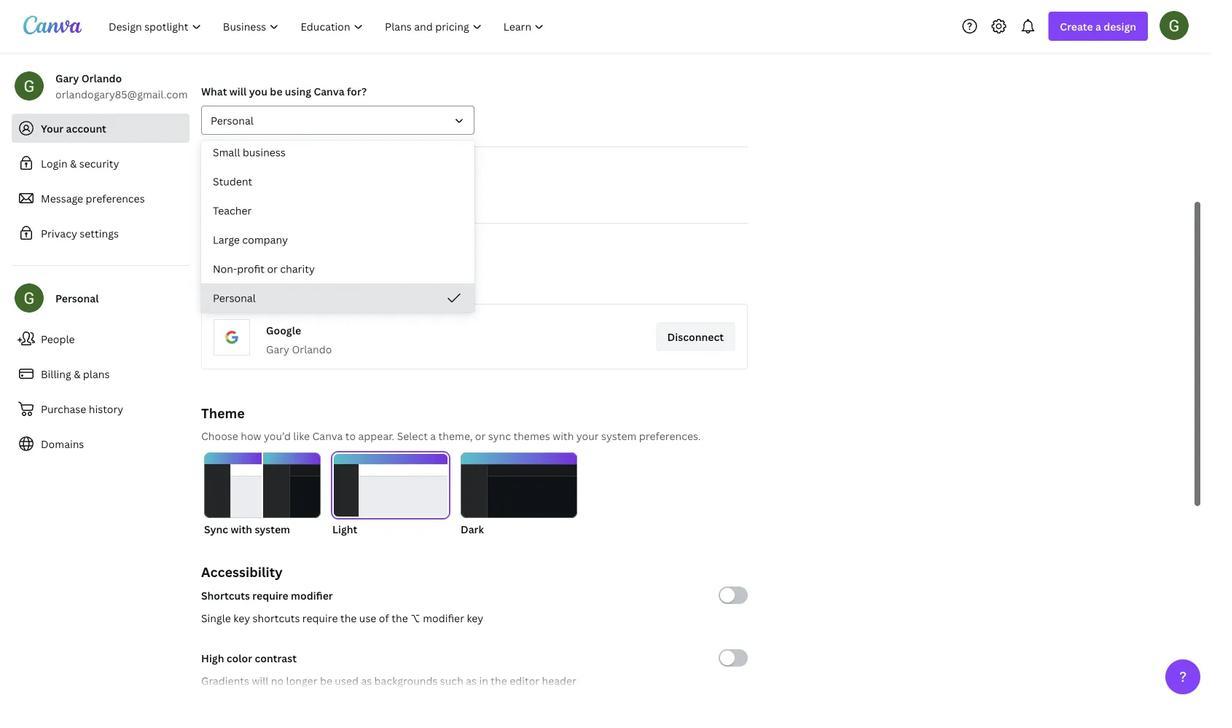 Task type: describe. For each thing, give the bounding box(es) containing it.
message
[[41, 191, 83, 205]]

editor
[[510, 674, 540, 688]]

security
[[79, 156, 119, 170]]

personal button
[[201, 284, 475, 313]]

color
[[227, 652, 252, 665]]

your
[[41, 121, 64, 135]]

1 horizontal spatial the
[[392, 611, 408, 625]]

disconnect button
[[656, 322, 736, 351]]

what will you be using canva for?
[[201, 84, 367, 98]]

login & security
[[41, 156, 119, 170]]

social
[[258, 237, 287, 251]]

accessibility
[[201, 563, 283, 581]]

to right log on the top of page
[[350, 277, 361, 291]]

theme choose how you'd like canva to appear. select a theme, or sync themes with your system preferences.
[[201, 404, 701, 443]]

system inside theme choose how you'd like canva to appear. select a theme, or sync themes with your system preferences.
[[602, 429, 637, 443]]

google
[[266, 323, 301, 337]]

header
[[542, 674, 577, 688]]

shortcuts
[[201, 589, 250, 603]]

0 horizontal spatial in
[[339, 277, 348, 291]]

gary inside google gary orlando
[[266, 342, 289, 356]]

connected
[[201, 237, 256, 251]]

that
[[245, 277, 266, 291]]

your
[[577, 429, 599, 443]]

sync
[[204, 523, 228, 536]]

disconnect
[[668, 330, 724, 344]]

high color contrast
[[201, 652, 297, 665]]

to left log on the top of page
[[309, 277, 319, 291]]

single
[[201, 611, 231, 625]]

Personal button
[[201, 106, 475, 135]]

of
[[379, 611, 389, 625]]

preferences
[[86, 191, 145, 205]]

or inside theme choose how you'd like canva to appear. select a theme, or sync themes with your system preferences.
[[475, 429, 486, 443]]

non-profit or charity button
[[201, 255, 475, 284]]

a inside dropdown button
[[1096, 19, 1102, 33]]

0 horizontal spatial use
[[289, 277, 306, 291]]

gradients
[[201, 674, 249, 688]]

purchase history
[[41, 402, 123, 416]]

themes
[[514, 429, 550, 443]]

domains link
[[12, 430, 190, 459]]

purchase history link
[[12, 395, 190, 424]]

language
[[201, 161, 249, 175]]

choose
[[201, 429, 238, 443]]

such
[[440, 674, 464, 688]]

your account
[[41, 121, 106, 135]]

longer
[[286, 674, 318, 688]]

large company
[[213, 233, 288, 247]]

canva for theme
[[313, 429, 343, 443]]

backgrounds
[[375, 674, 438, 688]]

light
[[333, 523, 358, 536]]

Sync with system button
[[204, 453, 321, 537]]

large
[[213, 233, 240, 247]]

used
[[335, 674, 359, 688]]

select
[[397, 429, 428, 443]]

shortcuts require modifier
[[201, 589, 333, 603]]

1 vertical spatial use
[[359, 611, 377, 625]]

create a design
[[1061, 19, 1137, 33]]

privacy
[[41, 226, 77, 240]]

1 key from the left
[[234, 611, 250, 625]]

design
[[1104, 19, 1137, 33]]

account
[[66, 121, 106, 135]]

small business
[[213, 145, 286, 159]]

dark
[[461, 523, 484, 536]]

sync with system
[[204, 523, 290, 536]]

login & security link
[[12, 149, 190, 178]]

profit
[[237, 262, 265, 276]]

personal option
[[201, 284, 475, 313]]

gary orlando image
[[1160, 11, 1189, 40]]

1 horizontal spatial in
[[479, 674, 489, 688]]

preferences.
[[639, 429, 701, 443]]

message preferences
[[41, 191, 145, 205]]

student
[[213, 175, 253, 189]]

top level navigation element
[[99, 12, 557, 41]]

what
[[201, 84, 227, 98]]

like
[[293, 429, 310, 443]]

teacher
[[213, 204, 252, 218]]

people link
[[12, 325, 190, 354]]

teacher button
[[201, 196, 475, 225]]

⌥
[[411, 611, 421, 625]]

system inside button
[[255, 523, 290, 536]]

personal up the people
[[55, 291, 99, 305]]

you for will
[[249, 84, 268, 98]]

create
[[1061, 19, 1094, 33]]

privacy settings link
[[12, 219, 190, 248]]

large company button
[[201, 225, 475, 255]]

high
[[201, 652, 224, 665]]

billing & plans link
[[12, 360, 190, 389]]

non-
[[213, 262, 237, 276]]



Task type: vqa. For each thing, say whether or not it's contained in the screenshot.
menu
no



Task type: locate. For each thing, give the bounding box(es) containing it.
student option
[[201, 167, 475, 196]]

use down 'charity'
[[289, 277, 306, 291]]

you left using
[[249, 84, 268, 98]]

0 vertical spatial be
[[270, 84, 283, 98]]

the left ⌥
[[392, 611, 408, 625]]

use
[[289, 277, 306, 291], [359, 611, 377, 625]]

you for that
[[268, 277, 286, 291]]

gary orlando orlandogary85@gmail.com
[[55, 71, 188, 101]]

0 horizontal spatial or
[[267, 262, 278, 276]]

or
[[267, 262, 278, 276], [475, 429, 486, 443]]

1 vertical spatial a
[[431, 429, 436, 443]]

company
[[242, 233, 288, 247]]

0 horizontal spatial will
[[230, 84, 247, 98]]

Light button
[[333, 453, 449, 537]]

a left design
[[1096, 19, 1102, 33]]

shortcuts
[[253, 611, 300, 625]]

& right login
[[70, 156, 77, 170]]

orlando up orlandogary85@gmail.com
[[81, 71, 122, 85]]

you
[[249, 84, 268, 98], [268, 277, 286, 291]]

0 horizontal spatial orlando
[[81, 71, 122, 85]]

require up shortcuts
[[253, 589, 289, 603]]

theme,
[[439, 429, 473, 443]]

will
[[230, 84, 247, 98], [252, 674, 269, 688]]

canva for what
[[314, 84, 345, 98]]

1 horizontal spatial as
[[466, 674, 477, 688]]

personal up small
[[211, 113, 254, 127]]

list box containing small business
[[201, 138, 475, 313]]

with
[[553, 429, 574, 443], [231, 523, 252, 536]]

google gary orlando
[[266, 323, 332, 356]]

1 vertical spatial orlando
[[292, 342, 332, 356]]

1 horizontal spatial require
[[303, 611, 338, 625]]

require right shortcuts
[[303, 611, 338, 625]]

large company option
[[201, 225, 475, 255]]

as right used
[[361, 674, 372, 688]]

0 vertical spatial gary
[[55, 71, 79, 85]]

or left sync
[[475, 429, 486, 443]]

gradients will no longer be used as backgrounds such as in the editor header
[[201, 674, 577, 688]]

people
[[41, 332, 75, 346]]

1 horizontal spatial key
[[467, 611, 484, 625]]

plans
[[83, 367, 110, 381]]

will for you
[[230, 84, 247, 98]]

will right what
[[230, 84, 247, 98]]

no
[[271, 674, 284, 688]]

0 horizontal spatial be
[[270, 84, 283, 98]]

to inside theme choose how you'd like canva to appear. select a theme, or sync themes with your system preferences.
[[346, 429, 356, 443]]

&
[[70, 156, 77, 170], [74, 367, 81, 381]]

a right select
[[431, 429, 436, 443]]

0 vertical spatial use
[[289, 277, 306, 291]]

will for no
[[252, 674, 269, 688]]

modifier right ⌥
[[423, 611, 465, 625]]

require
[[253, 589, 289, 603], [303, 611, 338, 625]]

privacy settings
[[41, 226, 119, 240]]

0 horizontal spatial a
[[431, 429, 436, 443]]

1 horizontal spatial a
[[1096, 19, 1102, 33]]

single key shortcuts require the use of the ⌥ modifier key
[[201, 611, 484, 625]]

0 vertical spatial require
[[253, 589, 289, 603]]

orlandogary85@gmail.com
[[55, 87, 188, 101]]

Dark button
[[461, 453, 578, 537]]

you'd
[[264, 429, 291, 443]]

1 vertical spatial you
[[268, 277, 286, 291]]

1 vertical spatial gary
[[266, 342, 289, 356]]

with inside button
[[231, 523, 252, 536]]

purchase
[[41, 402, 86, 416]]

0 vertical spatial orlando
[[81, 71, 122, 85]]

in
[[339, 277, 348, 291], [479, 674, 489, 688]]

login
[[41, 156, 68, 170]]

1 vertical spatial will
[[252, 674, 269, 688]]

services
[[201, 277, 243, 291]]

1 horizontal spatial system
[[602, 429, 637, 443]]

gary up your account
[[55, 71, 79, 85]]

with inside theme choose how you'd like canva to appear. select a theme, or sync themes with your system preferences.
[[553, 429, 574, 443]]

0 vertical spatial canva
[[314, 84, 345, 98]]

a
[[1096, 19, 1102, 33], [431, 429, 436, 443]]

as right such
[[466, 674, 477, 688]]

accounts
[[290, 237, 335, 251]]

system up the accessibility in the left bottom of the page
[[255, 523, 290, 536]]

with left your
[[553, 429, 574, 443]]

1 vertical spatial modifier
[[423, 611, 465, 625]]

0 vertical spatial or
[[267, 262, 278, 276]]

billing & plans
[[41, 367, 110, 381]]

2 horizontal spatial the
[[491, 674, 507, 688]]

1 vertical spatial or
[[475, 429, 486, 443]]

services that you use to log in to canva
[[201, 277, 394, 291]]

orlando inside google gary orlando
[[292, 342, 332, 356]]

1 horizontal spatial modifier
[[423, 611, 465, 625]]

orlando
[[81, 71, 122, 85], [292, 342, 332, 356]]

the left 'editor'
[[491, 674, 507, 688]]

& for login
[[70, 156, 77, 170]]

0 vertical spatial will
[[230, 84, 247, 98]]

will left no
[[252, 674, 269, 688]]

0 vertical spatial modifier
[[291, 589, 333, 603]]

1 horizontal spatial orlando
[[292, 342, 332, 356]]

non-profit or charity
[[213, 262, 315, 276]]

sync
[[488, 429, 511, 443]]

contrast
[[255, 652, 297, 665]]

1 horizontal spatial with
[[553, 429, 574, 443]]

1 vertical spatial canva
[[363, 277, 394, 291]]

0 horizontal spatial the
[[341, 611, 357, 625]]

0 vertical spatial you
[[249, 84, 268, 98]]

business
[[243, 145, 286, 159]]

& inside "login & security" link
[[70, 156, 77, 170]]

1 vertical spatial system
[[255, 523, 290, 536]]

student button
[[201, 167, 475, 196]]

0 horizontal spatial system
[[255, 523, 290, 536]]

gary inside gary orlando orlandogary85@gmail.com
[[55, 71, 79, 85]]

key right single
[[234, 611, 250, 625]]

0 horizontal spatial gary
[[55, 71, 79, 85]]

canva
[[314, 84, 345, 98], [363, 277, 394, 291], [313, 429, 343, 443]]

0 vertical spatial in
[[339, 277, 348, 291]]

0 horizontal spatial with
[[231, 523, 252, 536]]

canva right log on the top of page
[[363, 277, 394, 291]]

orlando inside gary orlando orlandogary85@gmail.com
[[81, 71, 122, 85]]

non-profit or charity option
[[201, 255, 475, 284]]

canva left for?
[[314, 84, 345, 98]]

teacher option
[[201, 196, 475, 225]]

orlando down google
[[292, 342, 332, 356]]

create a design button
[[1049, 12, 1149, 41]]

canva inside theme choose how you'd like canva to appear. select a theme, or sync themes with your system preferences.
[[313, 429, 343, 443]]

1 vertical spatial require
[[303, 611, 338, 625]]

key
[[234, 611, 250, 625], [467, 611, 484, 625]]

canva right like
[[313, 429, 343, 443]]

modifier up single key shortcuts require the use of the ⌥ modifier key
[[291, 589, 333, 603]]

for?
[[347, 84, 367, 98]]

0 horizontal spatial as
[[361, 674, 372, 688]]

charity
[[280, 262, 315, 276]]

personal inside option
[[213, 291, 256, 305]]

your account link
[[12, 114, 190, 143]]

key right ⌥
[[467, 611, 484, 625]]

modifier
[[291, 589, 333, 603], [423, 611, 465, 625]]

0 horizontal spatial modifier
[[291, 589, 333, 603]]

to left appear.
[[346, 429, 356, 443]]

& left plans at left
[[74, 367, 81, 381]]

1 horizontal spatial will
[[252, 674, 269, 688]]

1 horizontal spatial use
[[359, 611, 377, 625]]

0 horizontal spatial require
[[253, 589, 289, 603]]

the
[[341, 611, 357, 625], [392, 611, 408, 625], [491, 674, 507, 688]]

message preferences link
[[12, 184, 190, 213]]

be left used
[[320, 674, 332, 688]]

appear.
[[358, 429, 395, 443]]

you down non-profit or charity
[[268, 277, 286, 291]]

history
[[89, 402, 123, 416]]

system right your
[[602, 429, 637, 443]]

0 vertical spatial a
[[1096, 19, 1102, 33]]

system
[[602, 429, 637, 443], [255, 523, 290, 536]]

1 vertical spatial be
[[320, 674, 332, 688]]

2 vertical spatial canva
[[313, 429, 343, 443]]

1 vertical spatial &
[[74, 367, 81, 381]]

1 vertical spatial with
[[231, 523, 252, 536]]

a inside theme choose how you'd like canva to appear. select a theme, or sync themes with your system preferences.
[[431, 429, 436, 443]]

personal
[[211, 113, 254, 127], [55, 291, 99, 305], [213, 291, 256, 305]]

settings
[[80, 226, 119, 240]]

0 vertical spatial system
[[602, 429, 637, 443]]

domains
[[41, 437, 84, 451]]

1 horizontal spatial or
[[475, 429, 486, 443]]

small business option
[[201, 138, 475, 167]]

gary
[[55, 71, 79, 85], [266, 342, 289, 356]]

or inside "button"
[[267, 262, 278, 276]]

as
[[361, 674, 372, 688], [466, 674, 477, 688]]

list box
[[201, 138, 475, 313]]

use left of
[[359, 611, 377, 625]]

0 vertical spatial &
[[70, 156, 77, 170]]

the left of
[[341, 611, 357, 625]]

& for billing
[[74, 367, 81, 381]]

1 vertical spatial in
[[479, 674, 489, 688]]

gary down google
[[266, 342, 289, 356]]

log
[[322, 277, 336, 291]]

1 horizontal spatial be
[[320, 674, 332, 688]]

theme
[[201, 404, 245, 422]]

with right sync
[[231, 523, 252, 536]]

1 horizontal spatial gary
[[266, 342, 289, 356]]

using
[[285, 84, 311, 98]]

2 key from the left
[[467, 611, 484, 625]]

& inside billing & plans link
[[74, 367, 81, 381]]

1 as from the left
[[361, 674, 372, 688]]

connected social accounts
[[201, 237, 335, 251]]

or right the profit
[[267, 262, 278, 276]]

billing
[[41, 367, 71, 381]]

be left using
[[270, 84, 283, 98]]

in right such
[[479, 674, 489, 688]]

in right log on the top of page
[[339, 277, 348, 291]]

2 as from the left
[[466, 674, 477, 688]]

0 horizontal spatial key
[[234, 611, 250, 625]]

0 vertical spatial with
[[553, 429, 574, 443]]

small
[[213, 145, 240, 159]]

personal down non-
[[213, 291, 256, 305]]



